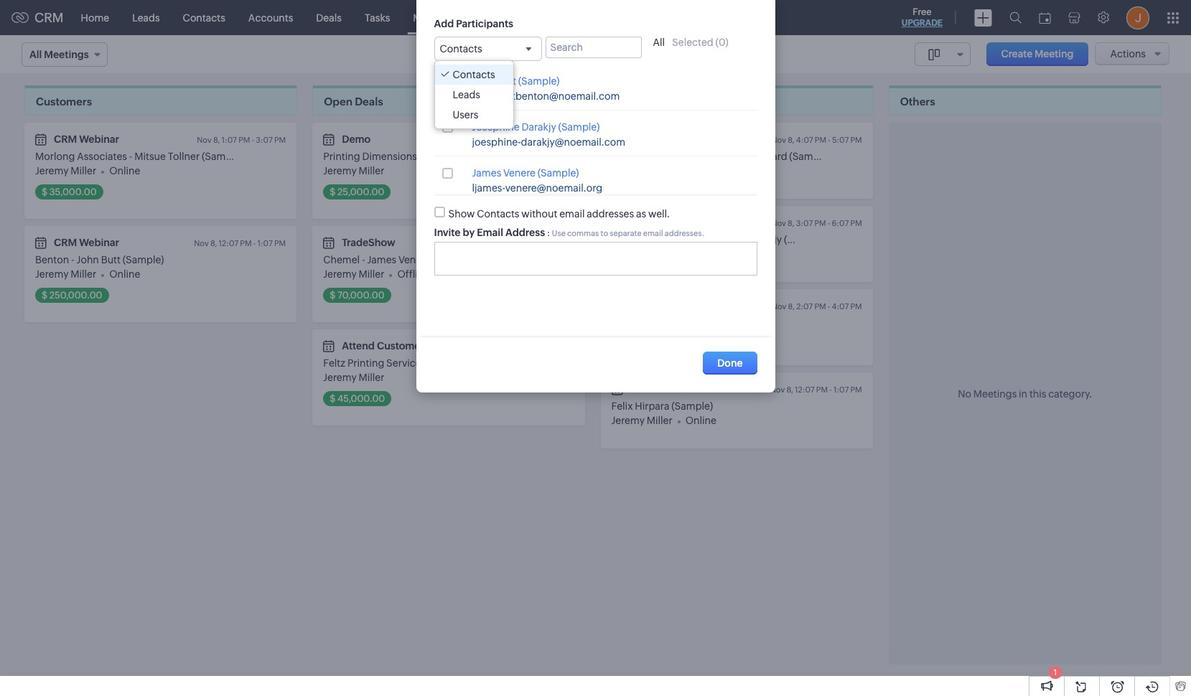 Task type: vqa. For each thing, say whether or not it's contained in the screenshot.
the Address
yes



Task type: locate. For each thing, give the bounding box(es) containing it.
$ 35,000.00
[[42, 187, 97, 197]]

8, for mitsue tollner (sample)
[[213, 136, 220, 144]]

5:07
[[832, 136, 849, 144]]

)
[[725, 37, 728, 48]]

josephine right chanay (sample) link
[[698, 234, 745, 246]]

0 vertical spatial webinar link
[[630, 134, 670, 145]]

1 horizontal spatial 12:07
[[795, 386, 815, 394]]

josephine up joesphine-
[[472, 121, 519, 133]]

josephine darakjy (sample) link
[[472, 121, 600, 134], [698, 234, 825, 246]]

crm webinar link up "felix hirpara (sample)"
[[630, 383, 695, 395]]

nov for james venere (sample)
[[553, 239, 568, 248]]

add
[[434, 18, 454, 29]]

2:07 for 4:07
[[796, 302, 813, 311]]

0 horizontal spatial john
[[76, 254, 99, 266]]

$ left 25,000.00
[[330, 187, 336, 197]]

online
[[109, 165, 140, 177], [109, 269, 140, 280], [685, 332, 716, 343], [685, 415, 716, 426]]

1 vertical spatial james venere (sample) link
[[367, 254, 474, 266]]

venere up the offline
[[398, 254, 431, 266]]

miller up felix hirpara (sample) link
[[647, 332, 673, 343]]

0 horizontal spatial darakjy
[[522, 121, 556, 133]]

webinar for online link associated with jeremy miller link underneath morlong
[[79, 134, 119, 145]]

(sample) inside john butt (sample) john-buttbenton@noemail.com
[[518, 76, 560, 87]]

nov 8,  2:07 pm - 3:07 pm
[[484, 136, 574, 144]]

$ for feltz printing service
[[330, 393, 336, 404]]

0 vertical spatial nov 8,  12:07 pm - 1:07 pm
[[194, 239, 286, 248]]

feltz printing service link
[[323, 358, 421, 369]]

-
[[252, 136, 254, 144], [540, 136, 542, 144], [828, 136, 830, 144], [129, 151, 132, 162], [419, 151, 422, 162], [721, 151, 724, 162], [828, 219, 830, 228], [692, 234, 696, 246], [253, 239, 256, 248], [71, 254, 74, 266], [362, 254, 365, 266], [828, 302, 830, 311], [423, 358, 426, 369], [829, 386, 832, 394]]

1 vertical spatial josephine
[[698, 234, 745, 246]]

$
[[42, 187, 48, 197], [330, 187, 336, 197], [42, 290, 48, 301], [330, 290, 336, 301], [330, 393, 336, 404]]

2 vertical spatial 1:07
[[833, 386, 849, 394]]

deals link
[[305, 0, 353, 35]]

1 horizontal spatial james
[[472, 167, 501, 179]]

online link for jeremy miller link underneath morlong
[[109, 165, 140, 177]]

nov 8
[[553, 239, 574, 248]]

separate
[[610, 229, 642, 238]]

1 vertical spatial james
[[367, 254, 396, 266]]

contacts up john-
[[453, 69, 495, 81]]

leads right 'home' link
[[132, 12, 160, 23]]

12:07
[[219, 239, 238, 248], [795, 386, 815, 394]]

others
[[900, 95, 935, 108]]

jeremy
[[35, 165, 69, 177], [323, 165, 357, 177], [35, 269, 69, 280], [323, 269, 357, 280], [611, 332, 645, 343], [323, 372, 357, 383], [611, 415, 645, 426]]

john butt (sample) john-buttbenton@noemail.com
[[472, 76, 620, 102]]

$ left 250,000.00
[[42, 290, 48, 301]]

jeremy for jeremy miller link underneath chemel
[[323, 269, 357, 280]]

$ 250,000.00 link
[[35, 288, 109, 303]]

webinar up chanay (sample) link
[[630, 217, 670, 228]]

contacts link
[[171, 0, 237, 35]]

john
[[472, 76, 495, 87], [76, 254, 99, 266]]

0 vertical spatial email
[[559, 208, 585, 220]]

nov 8,  2:07 pm - 4:07 pm
[[772, 302, 862, 311]]

leads
[[132, 12, 160, 23], [453, 89, 480, 101]]

contacts down add participants
[[440, 43, 482, 55]]

crm webinar link up morlong associates link
[[54, 134, 119, 145]]

jeremy miller down morlong
[[35, 165, 96, 177]]

1 vertical spatial leads
[[453, 89, 480, 101]]

show contacts without email addresses as well.
[[448, 208, 670, 220]]

None button
[[703, 352, 757, 375]]

0 vertical spatial crm webinar link
[[54, 134, 119, 145]]

2 vertical spatial crm webinar
[[630, 383, 695, 395]]

leads link
[[121, 0, 171, 35]]

deals
[[316, 12, 342, 23], [355, 95, 383, 108]]

nov for john butt (sample)
[[194, 239, 209, 248]]

miller down morlong associates link
[[71, 165, 96, 177]]

tasks link
[[353, 0, 402, 35]]

venere
[[503, 167, 535, 179], [398, 254, 431, 266]]

250,000.00
[[49, 290, 102, 301]]

1 horizontal spatial 2:07
[[796, 302, 813, 311]]

email inside invite by email address : use commas to separate email addresses.
[[643, 229, 663, 238]]

crm up benton
[[54, 237, 77, 248]]

webinar
[[79, 134, 119, 145], [630, 134, 670, 145], [630, 217, 670, 228], [79, 237, 119, 248], [655, 383, 695, 395]]

crm webinar up benton - john butt (sample)
[[54, 237, 119, 248]]

1 vertical spatial 12:07
[[795, 386, 815, 394]]

0 horizontal spatial 1:07
[[222, 136, 237, 144]]

james inside james venere (sample) ljames-venere@noemail.org
[[472, 167, 501, 179]]

1 vertical spatial printing
[[347, 358, 384, 369]]

1:07 for jeremy miller link underneath hirpara
[[833, 386, 849, 394]]

printing down 'attend'
[[347, 358, 384, 369]]

create meeting
[[1001, 48, 1074, 60]]

printing down demo
[[323, 151, 360, 162]]

john-
[[472, 91, 496, 102]]

contacts up email
[[477, 208, 519, 220]]

0 vertical spatial butt
[[497, 76, 516, 87]]

tollner
[[168, 151, 200, 162]]

1 vertical spatial butt
[[101, 254, 121, 266]]

$ inside the $ 35,000.00 link
[[42, 187, 48, 197]]

0 vertical spatial venere
[[503, 167, 535, 179]]

2:07 for 3:07
[[508, 136, 525, 144]]

deals right open
[[355, 95, 383, 108]]

crm webinar link for -
[[54, 237, 119, 248]]

james down the tradeshow
[[367, 254, 396, 266]]

addresses.
[[665, 229, 704, 238]]

nov for mitsue tollner (sample)
[[197, 136, 212, 144]]

1 webinar link from the top
[[630, 134, 670, 145]]

jeremy down felix
[[611, 415, 645, 426]]

venere inside james venere (sample) ljames-venere@noemail.org
[[503, 167, 535, 179]]

benton
[[35, 254, 69, 266]]

without
[[521, 208, 557, 220]]

butt down contacts field
[[497, 76, 516, 87]]

0 horizontal spatial deals
[[316, 12, 342, 23]]

john up john-
[[472, 76, 495, 87]]

crm webinar up morlong associates link
[[54, 134, 119, 145]]

darakjy up the nov 8,  2:07 pm - 3:07 pm
[[522, 121, 556, 133]]

printing inside feltz printing service - jeremy miller
[[347, 358, 384, 369]]

email up invite by email address : use commas to separate email addresses.
[[559, 208, 585, 220]]

butt
[[497, 76, 516, 87], [101, 254, 121, 266]]

chemel link
[[323, 254, 360, 266]]

0 horizontal spatial venere
[[398, 254, 431, 266]]

meeting
[[1035, 48, 1074, 60]]

feltz
[[323, 358, 345, 369]]

0 vertical spatial deals
[[316, 12, 342, 23]]

nov
[[197, 136, 212, 144], [484, 136, 498, 144], [771, 136, 786, 144], [771, 219, 786, 228], [194, 239, 209, 248], [553, 239, 568, 248], [772, 302, 786, 311], [770, 386, 785, 394]]

butt inside john butt (sample) john-buttbenton@noemail.com
[[497, 76, 516, 87]]

online for online link corresponding to jeremy miller link underneath benton
[[109, 269, 140, 280]]

webinar up benton - john butt (sample)
[[79, 237, 119, 248]]

1 horizontal spatial josephine darakjy (sample) link
[[698, 234, 825, 246]]

$ left the 70,000.00
[[330, 290, 336, 301]]

1
[[1054, 668, 1057, 677]]

1 horizontal spatial email
[[643, 229, 663, 238]]

1 vertical spatial nov 8,  12:07 pm - 1:07 pm
[[770, 386, 862, 394]]

john right benton
[[76, 254, 99, 266]]

0 horizontal spatial 3:07
[[256, 136, 273, 144]]

(sample) inside josephine darakjy (sample) joesphine-darakjy@noemail.com
[[558, 121, 600, 133]]

0 horizontal spatial nov 8,  12:07 pm - 1:07 pm
[[194, 239, 286, 248]]

1 horizontal spatial butt
[[497, 76, 516, 87]]

online link for jeremy miller link underneath hirpara
[[685, 415, 716, 426]]

jeremy miller down chemel
[[323, 269, 384, 280]]

jeremy miller down benton
[[35, 269, 96, 280]]

$ 25,000.00 link
[[323, 185, 391, 200]]

1 vertical spatial crm webinar
[[54, 237, 119, 248]]

1 vertical spatial darakjy
[[747, 234, 782, 246]]

$ inside '$ 45,000.00' link
[[330, 393, 336, 404]]

0 horizontal spatial james
[[367, 254, 396, 266]]

email down well.
[[643, 229, 663, 238]]

jeremy up felix
[[611, 332, 645, 343]]

0 horizontal spatial leads
[[132, 12, 160, 23]]

crm up hirpara
[[630, 383, 653, 395]]

$ 70,000.00 link
[[323, 288, 391, 303]]

jeremy down chemel
[[323, 269, 357, 280]]

john inside john butt (sample) john-buttbenton@noemail.com
[[472, 76, 495, 87]]

$ inside $ 70,000.00 link
[[330, 290, 336, 301]]

1 horizontal spatial deals
[[355, 95, 383, 108]]

online link
[[109, 165, 140, 177], [109, 269, 140, 280], [685, 332, 716, 343], [685, 415, 716, 426]]

john butt (sample) link up 250,000.00
[[76, 254, 164, 266]]

contacts
[[183, 12, 225, 23], [440, 43, 482, 55], [453, 69, 495, 81], [477, 208, 519, 220]]

$ 70,000.00
[[330, 290, 385, 301]]

as
[[636, 208, 646, 220]]

0 horizontal spatial email
[[559, 208, 585, 220]]

james venere (sample) link up offline link
[[367, 254, 474, 266]]

Contacts field
[[434, 37, 542, 61]]

james up ljames-
[[472, 167, 501, 179]]

1 horizontal spatial john
[[472, 76, 495, 87]]

invite
[[434, 227, 461, 238]]

0 vertical spatial 12:07
[[219, 239, 238, 248]]

1 horizontal spatial darakjy
[[747, 234, 782, 246]]

crm webinar link up benton - john butt (sample)
[[54, 237, 119, 248]]

webinar up "felix hirpara (sample)"
[[655, 383, 695, 395]]

jeremy miller link down chemel
[[323, 269, 384, 280]]

jeremy miller link
[[35, 165, 96, 177], [323, 165, 384, 177], [35, 269, 96, 280], [323, 269, 384, 280], [611, 332, 673, 343], [323, 372, 384, 383], [611, 415, 673, 426]]

1 vertical spatial 2:07
[[796, 302, 813, 311]]

$ inside $ 25,000.00 link
[[330, 187, 336, 197]]

leads up users
[[453, 89, 480, 101]]

1:07 for jeremy miller link underneath benton
[[257, 239, 273, 248]]

jeremy up $ 25,000.00
[[323, 165, 357, 177]]

commas
[[567, 229, 599, 238]]

webinar link up commercial
[[630, 134, 670, 145]]

jeremy down benton
[[35, 269, 69, 280]]

webinar for jeremy miller link underneath hirpara's online link
[[655, 383, 695, 395]]

chemel
[[323, 254, 360, 266]]

1 horizontal spatial josephine
[[698, 234, 745, 246]]

crm webinar up "felix hirpara (sample)"
[[630, 383, 695, 395]]

0 horizontal spatial josephine
[[472, 121, 519, 133]]

tree
[[435, 61, 513, 129]]

0 horizontal spatial 2:07
[[508, 136, 525, 144]]

venere up ljames-
[[503, 167, 535, 179]]

0 vertical spatial john butt (sample) link
[[472, 76, 560, 88]]

benton link
[[35, 254, 69, 266]]

addresses
[[587, 208, 634, 220]]

1 vertical spatial webinar link
[[630, 217, 670, 228]]

crm up morlong
[[54, 134, 77, 145]]

josephine inside josephine darakjy (sample) joesphine-darakjy@noemail.com
[[472, 121, 519, 133]]

webinar up associates
[[79, 134, 119, 145]]

miller for jeremy miller link underneath hirpara
[[647, 415, 673, 426]]

venere@noemail.org
[[505, 182, 602, 194]]

joesphine-
[[472, 137, 521, 148]]

2 horizontal spatial 1:07
[[833, 386, 849, 394]]

accounts
[[248, 12, 293, 23]]

jeremy down morlong
[[35, 165, 69, 177]]

leota
[[727, 151, 753, 162]]

associates
[[77, 151, 127, 162]]

commercial press (sample) link
[[611, 151, 739, 162]]

crm webinar for -
[[54, 237, 119, 248]]

0 vertical spatial josephine darakjy (sample) link
[[472, 121, 600, 134]]

8, for john butt (sample)
[[210, 239, 217, 248]]

customer
[[377, 340, 424, 352]]

miller down feltz printing service link
[[359, 372, 384, 383]]

morlong
[[35, 151, 75, 162]]

chanay
[[611, 234, 647, 246]]

1 horizontal spatial 4:07
[[832, 302, 849, 311]]

jeremy miller up hirpara
[[611, 332, 673, 343]]

0 vertical spatial darakjy
[[522, 121, 556, 133]]

josephine darakjy (sample) link up the nov 8,  2:07 pm - 3:07 pm
[[472, 121, 600, 134]]

1 horizontal spatial venere
[[503, 167, 535, 179]]

0 vertical spatial 2:07
[[508, 136, 525, 144]]

0 vertical spatial crm webinar
[[54, 134, 119, 145]]

1 horizontal spatial 1:07
[[257, 239, 273, 248]]

miller down "felix hirpara (sample)"
[[647, 415, 673, 426]]

john butt (sample) link up john-
[[472, 76, 560, 88]]

0 vertical spatial james
[[472, 167, 501, 179]]

josephine
[[472, 121, 519, 133], [698, 234, 745, 246]]

deals left tasks link
[[316, 12, 342, 23]]

webinar for online link corresponding to jeremy miller link underneath benton
[[79, 237, 119, 248]]

contacts inside field
[[440, 43, 482, 55]]

jeremy miller link up "$ 45,000.00"
[[323, 372, 384, 383]]

0 vertical spatial 1:07
[[222, 136, 237, 144]]

calls
[[479, 12, 502, 23]]

0 horizontal spatial 4:07
[[796, 136, 813, 144]]

1 vertical spatial john butt (sample) link
[[76, 254, 164, 266]]

0 horizontal spatial butt
[[101, 254, 121, 266]]

butt up 250,000.00
[[101, 254, 121, 266]]

- leota dilliard (sample)
[[721, 151, 831, 162]]

12:07 for jeremy miller link underneath hirpara's online link
[[795, 386, 815, 394]]

1 vertical spatial crm webinar link
[[54, 237, 119, 248]]

miller for jeremy miller link underneath chemel
[[359, 269, 384, 280]]

$ left 35,000.00
[[42, 187, 48, 197]]

1 vertical spatial 1:07
[[257, 239, 273, 248]]

0 vertical spatial josephine
[[472, 121, 519, 133]]

darakjy down nov 8,  3:07 pm - 6:07 pm
[[747, 234, 782, 246]]

jeremy miller link down hirpara
[[611, 415, 673, 426]]

john butt (sample) link
[[472, 76, 560, 88], [76, 254, 164, 266]]

printing
[[323, 151, 360, 162], [347, 358, 384, 369]]

- inside 'printing dimensions - donette foller (sample) jeremy miller'
[[419, 151, 422, 162]]

miller down printing dimensions link
[[359, 165, 384, 177]]

miller down benton - john butt (sample)
[[71, 269, 96, 280]]

$ left 45,000.00 on the bottom of the page
[[330, 393, 336, 404]]

foller
[[464, 151, 490, 162]]

miller inside feltz printing service - jeremy miller
[[359, 372, 384, 383]]

jeremy miller for benton
[[35, 269, 96, 280]]

buttbenton@noemail.com
[[496, 91, 620, 102]]

jeremy miller link down benton
[[35, 269, 96, 280]]

webinar link up chanay (sample) link
[[630, 217, 670, 228]]

1 horizontal spatial 3:07
[[544, 136, 561, 144]]

0 vertical spatial john
[[472, 76, 495, 87]]

james venere (sample) link up venere@noemail.org at the top of the page
[[472, 167, 579, 180]]

tree containing contacts
[[435, 61, 513, 129]]

0 horizontal spatial 12:07
[[219, 239, 238, 248]]

miller for jeremy miller link underneath morlong
[[71, 165, 96, 177]]

josephine darakjy (sample) link down nov 8,  3:07 pm - 6:07 pm
[[698, 234, 825, 246]]

1 horizontal spatial nov 8,  12:07 pm - 1:07 pm
[[770, 386, 862, 394]]

0 horizontal spatial josephine darakjy (sample) link
[[472, 121, 600, 134]]

6:07
[[832, 219, 849, 228]]

jeremy down feltz
[[323, 372, 357, 383]]

- inside feltz printing service - jeremy miller
[[423, 358, 426, 369]]

$ inside the '$ 250,000.00' link
[[42, 290, 48, 301]]

2 webinar link from the top
[[630, 217, 670, 228]]

0 vertical spatial printing
[[323, 151, 360, 162]]

nov for donette foller (sample)
[[484, 136, 498, 144]]

pm
[[238, 136, 250, 144], [274, 136, 286, 144], [527, 136, 538, 144], [562, 136, 574, 144], [815, 136, 826, 144], [850, 136, 862, 144], [814, 219, 826, 228], [850, 219, 862, 228], [240, 239, 252, 248], [274, 239, 286, 248], [814, 302, 826, 311], [850, 302, 862, 311], [816, 386, 828, 394], [850, 386, 862, 394]]

1 vertical spatial email
[[643, 229, 663, 238]]

(sample)
[[518, 76, 560, 87], [558, 121, 600, 133], [202, 151, 243, 162], [492, 151, 534, 162], [697, 151, 739, 162], [789, 151, 831, 162], [538, 167, 579, 179], [649, 234, 690, 246], [784, 234, 825, 246], [123, 254, 164, 266], [433, 254, 474, 266], [671, 401, 713, 412]]

miller up the 70,000.00
[[359, 269, 384, 280]]



Task type: describe. For each thing, give the bounding box(es) containing it.
(sample) inside james venere (sample) ljames-venere@noemail.org
[[538, 167, 579, 179]]

upgrade
[[902, 18, 943, 28]]

(sample) inside 'printing dimensions - donette foller (sample) jeremy miller'
[[492, 151, 534, 162]]

printing dimensions link
[[323, 151, 417, 162]]

1 horizontal spatial leads
[[453, 89, 480, 101]]

jeremy inside feltz printing service - jeremy miller
[[323, 372, 357, 383]]

$ for printing dimensions
[[330, 187, 336, 197]]

printing dimensions - donette foller (sample) jeremy miller
[[323, 151, 534, 177]]

$ 45,000.00 link
[[323, 391, 391, 406]]

well.
[[648, 208, 670, 220]]

webinar up commercial
[[630, 134, 670, 145]]

ljames-
[[472, 182, 505, 194]]

meetings
[[413, 12, 456, 23]]

nov 8,  12:07 pm - 1:07 pm for jeremy miller link underneath benton
[[194, 239, 286, 248]]

open deals
[[324, 95, 383, 108]]

invite by email address : use commas to separate email addresses.
[[434, 227, 704, 238]]

james venere (sample) ljames-venere@noemail.org
[[472, 167, 602, 194]]

mitsue
[[134, 151, 166, 162]]

1 vertical spatial venere
[[398, 254, 431, 266]]

webinar link for commercial press (sample)
[[630, 134, 670, 145]]

free
[[913, 6, 932, 17]]

crm for jeremy miller link underneath hirpara
[[630, 383, 653, 395]]

2 vertical spatial crm webinar link
[[630, 383, 695, 395]]

3:07 for customers
[[256, 136, 273, 144]]

all selected ( 0 )
[[653, 37, 728, 48]]

feltz printing service - jeremy miller
[[323, 358, 426, 383]]

dimensions
[[362, 151, 417, 162]]

mitsue tollner (sample) link
[[134, 151, 243, 162]]

email
[[477, 227, 503, 238]]

demo
[[342, 134, 371, 145]]

2 horizontal spatial 3:07
[[796, 219, 813, 228]]

nov 8,  12:07 pm - 1:07 pm for jeremy miller link underneath hirpara
[[770, 386, 862, 394]]

meetings link
[[402, 0, 468, 35]]

conference
[[426, 340, 481, 352]]

commercial press (sample)
[[611, 151, 739, 162]]

online link for jeremy miller link underneath benton
[[109, 269, 140, 280]]

accounts link
[[237, 0, 305, 35]]

jeremy miller down hirpara
[[611, 415, 673, 426]]

tradeshow link
[[342, 237, 395, 248]]

commercial
[[611, 151, 669, 162]]

$ 25,000.00
[[330, 187, 384, 197]]

crm webinar for associates
[[54, 134, 119, 145]]

1 vertical spatial josephine darakjy (sample) link
[[698, 234, 825, 246]]

1 vertical spatial 4:07
[[832, 302, 849, 311]]

printing inside 'printing dimensions - donette foller (sample) jeremy miller'
[[323, 151, 360, 162]]

crm for jeremy miller link underneath morlong
[[54, 134, 77, 145]]

1 horizontal spatial john butt (sample) link
[[472, 76, 560, 88]]

all link
[[653, 37, 665, 48]]

users
[[453, 109, 479, 121]]

crm webinar link for associates
[[54, 134, 119, 145]]

jeremy for jeremy miller link underneath hirpara
[[611, 415, 645, 426]]

$ for chemel
[[330, 290, 336, 301]]

0
[[719, 37, 725, 48]]

tasks
[[365, 12, 390, 23]]

demo link
[[342, 134, 371, 145]]

selected
[[672, 37, 713, 48]]

crm link
[[11, 10, 64, 25]]

contacts right leads link
[[183, 12, 225, 23]]

donette
[[424, 151, 462, 162]]

jeremy for jeremy miller link underneath morlong
[[35, 165, 69, 177]]

8, for donette foller (sample)
[[500, 136, 507, 144]]

webinar link for chanay (sample)
[[630, 217, 670, 228]]

participants
[[456, 18, 513, 29]]

3:07 for open deals
[[544, 136, 561, 144]]

jeremy miller for chemel
[[323, 269, 384, 280]]

Search text field
[[545, 37, 641, 58]]

felix hirpara (sample) link
[[611, 401, 713, 412]]

home link
[[69, 0, 121, 35]]

darakjy@noemail.com
[[521, 137, 625, 148]]

8
[[569, 239, 574, 248]]

felix hirpara (sample)
[[611, 401, 713, 412]]

8, for josephine darakjy (sample)
[[788, 219, 794, 228]]

offline
[[397, 269, 429, 280]]

chemel - james venere (sample)
[[323, 254, 474, 266]]

create
[[1001, 48, 1033, 60]]

dilliard
[[755, 151, 787, 162]]

crm left 'home' link
[[34, 10, 64, 25]]

1 vertical spatial deals
[[355, 95, 383, 108]]

nov for leota dilliard (sample)
[[771, 136, 786, 144]]

open
[[324, 95, 352, 108]]

felix
[[611, 401, 633, 412]]

actions
[[1110, 48, 1146, 60]]

benton - john butt (sample)
[[35, 254, 164, 266]]

all
[[653, 37, 665, 48]]

jeremy miller link up $ 25,000.00
[[323, 165, 384, 177]]

nov for josephine darakjy (sample)
[[771, 219, 786, 228]]

jeremy miller link up hirpara
[[611, 332, 673, 343]]

1 vertical spatial john
[[76, 254, 99, 266]]

jeremy miller for morlong
[[35, 165, 96, 177]]

jeremy for jeremy miller link underneath benton
[[35, 269, 69, 280]]

8, for leota dilliard (sample)
[[788, 136, 794, 144]]

12:07 for online link corresponding to jeremy miller link underneath benton
[[219, 239, 238, 248]]

by
[[463, 227, 475, 238]]

chanay (sample) link
[[611, 234, 690, 246]]

0 vertical spatial james venere (sample) link
[[472, 167, 579, 180]]

0 horizontal spatial john butt (sample) link
[[76, 254, 164, 266]]

:
[[547, 228, 550, 238]]

$ for benton
[[42, 290, 48, 301]]

morlong associates link
[[35, 151, 127, 162]]

online for jeremy miller link underneath hirpara's online link
[[685, 415, 716, 426]]

$ 250,000.00
[[42, 290, 102, 301]]

service
[[386, 358, 421, 369]]

miller inside 'printing dimensions - donette foller (sample) jeremy miller'
[[359, 165, 384, 177]]

online for online link associated with jeremy miller link underneath morlong
[[109, 165, 140, 177]]

jeremy inside 'printing dimensions - donette foller (sample) jeremy miller'
[[323, 165, 357, 177]]

hirpara
[[635, 401, 669, 412]]

25,000.00
[[337, 187, 384, 197]]

morlong associates - mitsue tollner (sample)
[[35, 151, 243, 162]]

0 vertical spatial 4:07
[[796, 136, 813, 144]]

tradeshow
[[342, 237, 395, 248]]

$ for morlong associates
[[42, 187, 48, 197]]

crm for jeremy miller link underneath benton
[[54, 237, 77, 248]]

0 vertical spatial leads
[[132, 12, 160, 23]]

70,000.00
[[337, 290, 385, 301]]

miller for jeremy miller link on top of hirpara
[[647, 332, 673, 343]]

leads/contacts
[[612, 95, 693, 108]]

nov 8,  3:07 pm - 6:07 pm
[[771, 219, 862, 228]]

jeremy for jeremy miller link on top of hirpara
[[611, 332, 645, 343]]

darakjy inside josephine darakjy (sample) joesphine-darakjy@noemail.com
[[522, 121, 556, 133]]

jeremy miller link down morlong
[[35, 165, 96, 177]]

home
[[81, 12, 109, 23]]

create meeting button
[[987, 42, 1088, 66]]

miller for jeremy miller link underneath benton
[[71, 269, 96, 280]]

offline link
[[397, 269, 429, 280]]

(
[[715, 37, 719, 48]]

chanay (sample) - josephine darakjy (sample)
[[611, 234, 825, 246]]



